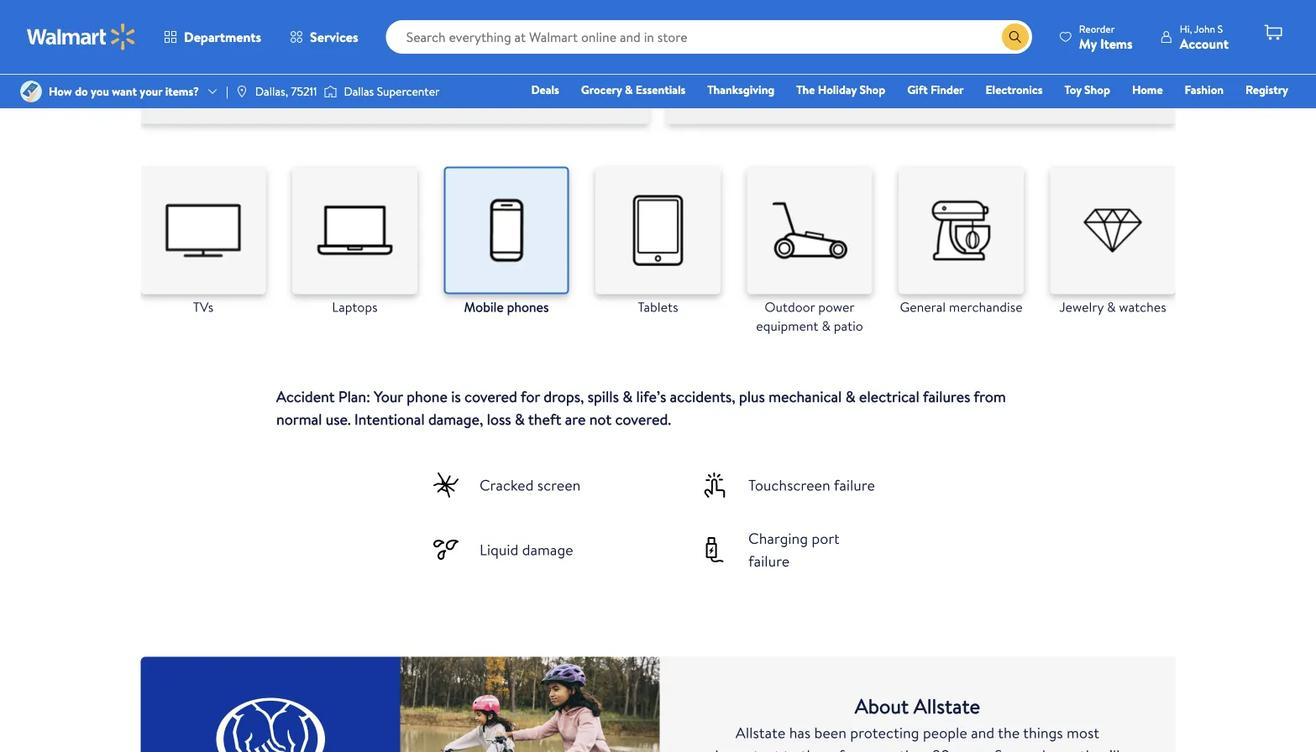 Task type: locate. For each thing, give the bounding box(es) containing it.
registry link
[[1239, 81, 1297, 99]]

dallas, 75211
[[255, 83, 317, 100]]

holiday
[[818, 82, 857, 98]]

toy shop link
[[1058, 81, 1118, 99]]

 image
[[20, 81, 42, 103], [324, 83, 337, 100], [235, 85, 249, 98]]

1 horizontal spatial  image
[[235, 85, 249, 98]]

 image right |
[[235, 85, 249, 98]]

shop
[[860, 82, 886, 98], [1085, 82, 1111, 98]]

Walmart Site-Wide search field
[[386, 20, 1033, 54]]

items?
[[165, 83, 199, 100]]

my
[[1080, 34, 1098, 53]]

electronics link
[[979, 81, 1051, 99]]

 image left 'how'
[[20, 81, 42, 103]]

gift finder link
[[900, 81, 972, 99]]

your
[[140, 83, 162, 100]]

dallas,
[[255, 83, 288, 100]]

Search search field
[[386, 20, 1033, 54]]

services
[[310, 28, 359, 46]]

2 horizontal spatial  image
[[324, 83, 337, 100]]

how do you want your items?
[[49, 83, 199, 100]]

finder
[[931, 82, 964, 98]]

hi, john s account
[[1181, 21, 1230, 53]]

search icon image
[[1009, 30, 1023, 44]]

 image for dallas, 75211
[[235, 85, 249, 98]]

shop right the holiday
[[860, 82, 886, 98]]

shop right the "toy"
[[1085, 82, 1111, 98]]

cart contains 0 items total amount $0.00 image
[[1264, 23, 1284, 43]]

registry one debit
[[1160, 82, 1289, 121]]

dallas supercenter
[[344, 83, 440, 100]]

0 horizontal spatial shop
[[860, 82, 886, 98]]

1 shop from the left
[[860, 82, 886, 98]]

0 horizontal spatial  image
[[20, 81, 42, 103]]

toy
[[1065, 82, 1082, 98]]

1 horizontal spatial shop
[[1085, 82, 1111, 98]]

deals link
[[524, 81, 567, 99]]

|
[[226, 83, 228, 100]]

the
[[797, 82, 816, 98]]

 image for dallas supercenter
[[324, 83, 337, 100]]

2 shop from the left
[[1085, 82, 1111, 98]]

walmart image
[[27, 24, 136, 50]]

 image right 75211
[[324, 83, 337, 100]]

departments
[[184, 28, 261, 46]]

debit
[[1188, 105, 1217, 121]]

reorder my items
[[1080, 21, 1133, 53]]

do
[[75, 83, 88, 100]]



Task type: describe. For each thing, give the bounding box(es) containing it.
registry
[[1246, 82, 1289, 98]]

walmart+ link
[[1231, 104, 1297, 122]]

account
[[1181, 34, 1230, 53]]

reorder
[[1080, 21, 1115, 36]]

essentials
[[636, 82, 686, 98]]

the holiday shop link
[[789, 81, 893, 99]]

home link
[[1125, 81, 1171, 99]]

supercenter
[[377, 83, 440, 100]]

one debit link
[[1153, 104, 1225, 122]]

grocery & essentials
[[581, 82, 686, 98]]

thanksgiving link
[[700, 81, 783, 99]]

75211
[[291, 83, 317, 100]]

&
[[625, 82, 633, 98]]

grocery & essentials link
[[574, 81, 694, 99]]

john
[[1195, 21, 1216, 36]]

want
[[112, 83, 137, 100]]

services button
[[276, 17, 373, 57]]

items
[[1101, 34, 1133, 53]]

the holiday shop
[[797, 82, 886, 98]]

thanksgiving
[[708, 82, 775, 98]]

dallas
[[344, 83, 374, 100]]

 image for how do you want your items?
[[20, 81, 42, 103]]

fashion
[[1185, 82, 1224, 98]]

electronics
[[986, 82, 1043, 98]]

departments button
[[150, 17, 276, 57]]

gift finder
[[908, 82, 964, 98]]

s
[[1218, 21, 1224, 36]]

you
[[91, 83, 109, 100]]

gift
[[908, 82, 928, 98]]

home
[[1133, 82, 1164, 98]]

fashion link
[[1178, 81, 1232, 99]]

grocery
[[581, 82, 622, 98]]

hi,
[[1181, 21, 1193, 36]]

toy shop
[[1065, 82, 1111, 98]]

shop inside "link"
[[860, 82, 886, 98]]

deals
[[531, 82, 560, 98]]

walmart+
[[1239, 105, 1289, 121]]

one
[[1160, 105, 1186, 121]]

how
[[49, 83, 72, 100]]



Task type: vqa. For each thing, say whether or not it's contained in the screenshot.
Home link
yes



